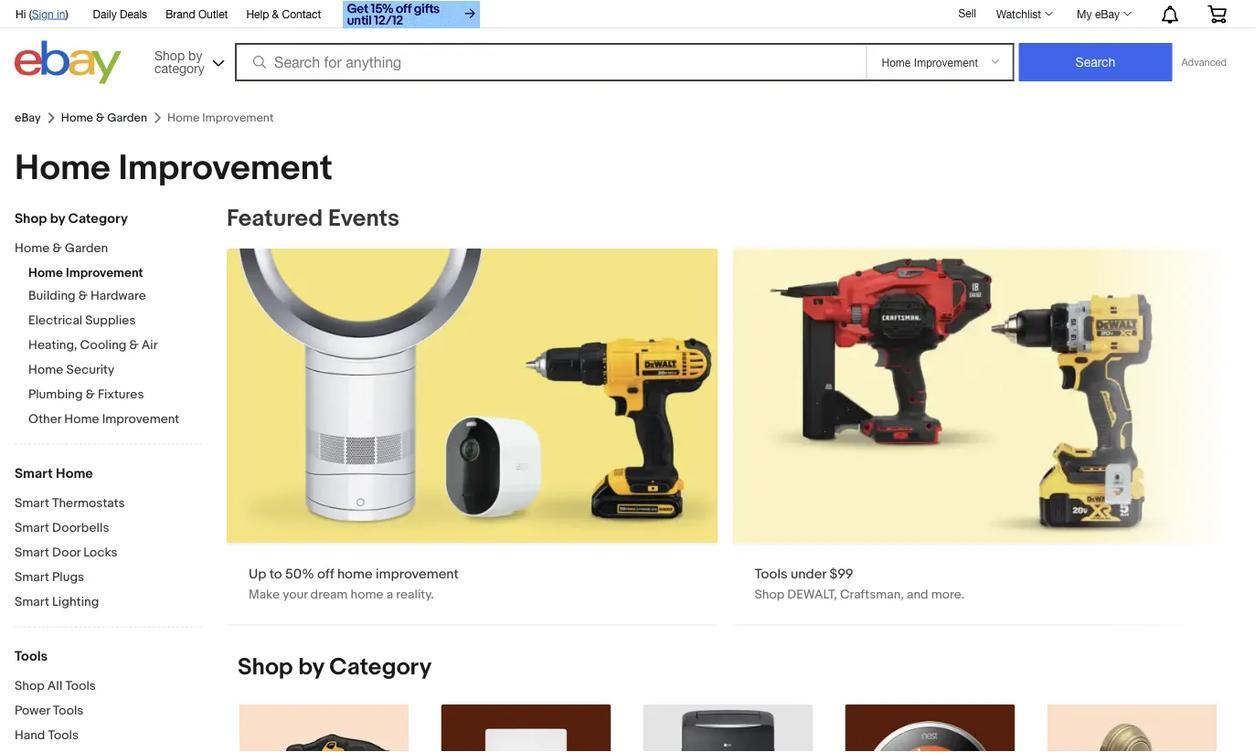 Task type: vqa. For each thing, say whether or not it's contained in the screenshot.
smart doorbells "link"
yes



Task type: locate. For each thing, give the bounding box(es) containing it.
by down your
[[298, 653, 324, 682]]

tools right hand
[[48, 728, 79, 744]]

cooling
[[80, 338, 127, 353]]

hand
[[15, 728, 45, 744]]

smart left lighting
[[15, 595, 49, 610]]

daily deals
[[93, 7, 147, 20]]

tools left under
[[755, 566, 788, 582]]

improvement
[[118, 147, 333, 190], [66, 266, 143, 281], [102, 412, 179, 427]]

other home improvement link
[[28, 412, 202, 429]]

shop left dewalt,
[[755, 587, 785, 603]]

home left a
[[351, 587, 384, 603]]

0 vertical spatial garden
[[107, 111, 147, 125]]

1 vertical spatial garden
[[65, 241, 108, 256]]

smart down other
[[15, 466, 53, 482]]

shop by category up building
[[15, 211, 128, 227]]

1 vertical spatial by
[[50, 211, 65, 227]]

by up building
[[50, 211, 65, 227]]

none submit inside shop by category banner
[[1019, 43, 1173, 81]]

shop up power
[[15, 679, 45, 694]]

tools under $99 shop dewalt, craftsman, and more.
[[755, 566, 965, 603]]

smart left "plugs"
[[15, 570, 49, 586]]

garden
[[107, 111, 147, 125], [65, 241, 108, 256]]

tools
[[755, 566, 788, 582], [15, 649, 48, 665], [65, 679, 96, 694], [53, 704, 84, 719], [48, 728, 79, 744]]

1 horizontal spatial by
[[188, 48, 202, 63]]

tools right all
[[65, 679, 96, 694]]

2 smart from the top
[[15, 496, 49, 512]]

2 horizontal spatial by
[[298, 653, 324, 682]]

hi
[[16, 7, 26, 20]]

smart down smart home
[[15, 496, 49, 512]]

1 vertical spatial ebay
[[15, 111, 41, 125]]

1 vertical spatial category
[[329, 653, 432, 682]]

home & garden link
[[61, 111, 147, 125], [15, 241, 188, 258]]

shop by category button
[[146, 41, 229, 80]]

ebay
[[1095, 7, 1120, 20], [15, 111, 41, 125]]

$99
[[830, 566, 854, 582]]

contact
[[282, 7, 321, 20]]

plumbing
[[28, 387, 83, 403]]

shop by category
[[15, 211, 128, 227], [238, 653, 432, 682]]

events
[[328, 205, 400, 233]]

0 horizontal spatial category
[[68, 211, 128, 227]]

1 horizontal spatial category
[[329, 653, 432, 682]]

0 vertical spatial category
[[68, 211, 128, 227]]

category down a
[[329, 653, 432, 682]]

home improvement
[[15, 147, 333, 190]]

by down brand outlet link
[[188, 48, 202, 63]]

your shopping cart image
[[1207, 5, 1228, 23]]

home & garden home improvement building & hardware electrical supplies heating, cooling & air home security plumbing & fixtures other home improvement
[[15, 241, 179, 427]]

smart left doorbells
[[15, 521, 49, 536]]

main content
[[216, 204, 1241, 752]]

dream
[[311, 587, 348, 603]]

get an extra 15% off image
[[343, 1, 480, 28]]

air
[[142, 338, 158, 353]]

building & hardware link
[[28, 288, 202, 306]]

heating, cooling & air link
[[28, 338, 202, 355]]

home & garden link up building & hardware link
[[15, 241, 188, 258]]

home
[[61, 111, 93, 125], [15, 147, 111, 190], [15, 241, 50, 256], [28, 266, 63, 281], [28, 363, 63, 378], [64, 412, 99, 427], [56, 466, 93, 482]]

improvement down fixtures
[[102, 412, 179, 427]]

improvement up building & hardware link
[[66, 266, 143, 281]]

1 horizontal spatial ebay
[[1095, 7, 1120, 20]]

daily deals link
[[93, 5, 147, 25]]

category inside main content
[[329, 653, 432, 682]]

improvement up featured
[[118, 147, 333, 190]]

&
[[272, 7, 279, 20], [96, 111, 105, 125], [52, 241, 62, 256], [78, 288, 88, 304], [129, 338, 139, 353], [86, 387, 95, 403]]

& right building
[[78, 288, 88, 304]]

sell link
[[950, 7, 985, 19]]

0 horizontal spatial shop by category
[[15, 211, 128, 227]]

dewalt,
[[788, 587, 837, 603]]

shop down make
[[238, 653, 293, 682]]

list
[[216, 704, 1241, 752]]

smart thermostats smart doorbells smart door locks smart plugs smart lighting
[[15, 496, 125, 610]]

garden up home improvement
[[107, 111, 147, 125]]

home
[[337, 566, 373, 582], [351, 587, 384, 603]]

0 vertical spatial by
[[188, 48, 202, 63]]

reality.
[[396, 587, 434, 603]]

None submit
[[1019, 43, 1173, 81]]

my ebay
[[1077, 7, 1120, 20]]

home & garden link right 'ebay' link
[[61, 111, 147, 125]]

0 horizontal spatial ebay
[[15, 111, 41, 125]]

3 smart from the top
[[15, 521, 49, 536]]

2 vertical spatial improvement
[[102, 412, 179, 427]]

5 smart from the top
[[15, 570, 49, 586]]

by
[[188, 48, 202, 63], [50, 211, 65, 227], [298, 653, 324, 682]]

door
[[52, 545, 81, 561]]

and
[[907, 587, 929, 603]]

sell
[[959, 7, 976, 19]]

0 horizontal spatial by
[[50, 211, 65, 227]]

thermostats
[[52, 496, 125, 512]]

ebay inside my ebay link
[[1095, 7, 1120, 20]]

improvement
[[376, 566, 459, 582]]

featured events
[[227, 205, 400, 233]]

ebay right my
[[1095, 7, 1120, 20]]

tools up all
[[15, 649, 48, 665]]

4 smart from the top
[[15, 545, 49, 561]]

in
[[57, 7, 65, 20]]

category
[[68, 211, 128, 227], [329, 653, 432, 682]]

brand outlet link
[[166, 5, 228, 25]]

other
[[28, 412, 61, 427]]

shop by category down dream
[[238, 653, 432, 682]]

1 horizontal spatial shop by category
[[238, 653, 432, 682]]

category
[[155, 60, 205, 75]]

category up hardware
[[68, 211, 128, 227]]

garden for home & garden home improvement building & hardware electrical supplies heating, cooling & air home security plumbing & fixtures other home improvement
[[65, 241, 108, 256]]

shop down the brand
[[155, 48, 185, 63]]

)
[[65, 7, 68, 20]]

sign in link
[[32, 7, 65, 20]]

None text field
[[227, 248, 718, 624], [733, 248, 1224, 624], [227, 248, 718, 624], [733, 248, 1224, 624]]

shop
[[155, 48, 185, 63], [15, 211, 47, 227], [755, 587, 785, 603], [238, 653, 293, 682], [15, 679, 45, 694]]

doorbells
[[52, 521, 109, 536]]

garden up building & hardware link
[[65, 241, 108, 256]]

smart home
[[15, 466, 93, 482]]

my ebay link
[[1067, 3, 1140, 25]]

help
[[246, 7, 269, 20]]

daily
[[93, 7, 117, 20]]

all
[[47, 679, 62, 694]]

garden inside home & garden home improvement building & hardware electrical supplies heating, cooling & air home security plumbing & fixtures other home improvement
[[65, 241, 108, 256]]

ebay left home & garden
[[15, 111, 41, 125]]

smart left door
[[15, 545, 49, 561]]

my
[[1077, 7, 1092, 20]]

home right off
[[337, 566, 373, 582]]

smart thermostats link
[[15, 496, 202, 513]]

2 vertical spatial by
[[298, 653, 324, 682]]

smart
[[15, 466, 53, 482], [15, 496, 49, 512], [15, 521, 49, 536], [15, 545, 49, 561], [15, 570, 49, 586], [15, 595, 49, 610]]

& right help
[[272, 7, 279, 20]]

0 vertical spatial ebay
[[1095, 7, 1120, 20]]

more.
[[931, 587, 965, 603]]

plumbing & fixtures link
[[28, 387, 202, 405]]

shop by category
[[155, 48, 205, 75]]

50%
[[285, 566, 314, 582]]

off
[[317, 566, 334, 582]]



Task type: describe. For each thing, give the bounding box(es) containing it.
smart doorbells link
[[15, 521, 202, 538]]

smart plugs link
[[15, 570, 202, 587]]

& inside account navigation
[[272, 7, 279, 20]]

& up building
[[52, 241, 62, 256]]

locks
[[83, 545, 118, 561]]

watchlist
[[997, 7, 1042, 20]]

hand tools link
[[15, 728, 202, 746]]

& left air
[[129, 338, 139, 353]]

advanced link
[[1173, 44, 1236, 80]]

a
[[386, 587, 393, 603]]

electrical supplies link
[[28, 313, 202, 331]]

deals
[[120, 7, 147, 20]]

shop inside shop by category
[[155, 48, 185, 63]]

& down security
[[86, 387, 95, 403]]

your
[[283, 587, 308, 603]]

shop up building
[[15, 211, 47, 227]]

sign
[[32, 7, 54, 20]]

up
[[249, 566, 266, 582]]

main content containing featured events
[[216, 204, 1241, 752]]

1 vertical spatial home
[[351, 587, 384, 603]]

smart door locks link
[[15, 545, 202, 563]]

shop all tools power tools hand tools
[[15, 679, 96, 744]]

plugs
[[52, 570, 84, 586]]

home & garden
[[61, 111, 147, 125]]

security
[[66, 363, 114, 378]]

0 vertical spatial home & garden link
[[61, 111, 147, 125]]

building
[[28, 288, 76, 304]]

1 vertical spatial home & garden link
[[15, 241, 188, 258]]

outlet
[[198, 7, 228, 20]]

by inside main content
[[298, 653, 324, 682]]

craftsman,
[[840, 587, 904, 603]]

brand
[[166, 7, 195, 20]]

make
[[249, 587, 280, 603]]

help & contact
[[246, 7, 321, 20]]

watchlist link
[[987, 3, 1062, 25]]

heating,
[[28, 338, 77, 353]]

under
[[791, 566, 827, 582]]

tools inside tools under $99 shop dewalt, craftsman, and more.
[[755, 566, 788, 582]]

hi ( sign in )
[[16, 7, 68, 20]]

shop by category banner
[[5, 0, 1241, 89]]

by inside shop by category
[[188, 48, 202, 63]]

0 vertical spatial home
[[337, 566, 373, 582]]

lighting
[[52, 595, 99, 610]]

shop all tools link
[[15, 679, 202, 696]]

Search for anything text field
[[238, 45, 863, 80]]

shop inside tools under $99 shop dewalt, craftsman, and more.
[[755, 587, 785, 603]]

power tools link
[[15, 704, 202, 721]]

advanced
[[1182, 56, 1227, 68]]

fixtures
[[98, 387, 144, 403]]

(
[[29, 7, 32, 20]]

0 vertical spatial shop by category
[[15, 211, 128, 227]]

account navigation
[[5, 0, 1241, 31]]

& right 'ebay' link
[[96, 111, 105, 125]]

tools down all
[[53, 704, 84, 719]]

supplies
[[85, 313, 136, 329]]

1 vertical spatial shop by category
[[238, 653, 432, 682]]

1 vertical spatial improvement
[[66, 266, 143, 281]]

6 smart from the top
[[15, 595, 49, 610]]

1 smart from the top
[[15, 466, 53, 482]]

garden for home & garden
[[107, 111, 147, 125]]

electrical
[[28, 313, 82, 329]]

hardware
[[91, 288, 146, 304]]

shop inside shop all tools power tools hand tools
[[15, 679, 45, 694]]

home security link
[[28, 363, 202, 380]]

brand outlet
[[166, 7, 228, 20]]

help & contact link
[[246, 5, 321, 25]]

0 vertical spatial improvement
[[118, 147, 333, 190]]

up to 50% off home improvement make your dream home a reality.
[[249, 566, 459, 603]]

power
[[15, 704, 50, 719]]

smart lighting link
[[15, 595, 202, 612]]

to
[[269, 566, 282, 582]]

featured
[[227, 205, 323, 233]]

ebay link
[[15, 111, 41, 125]]



